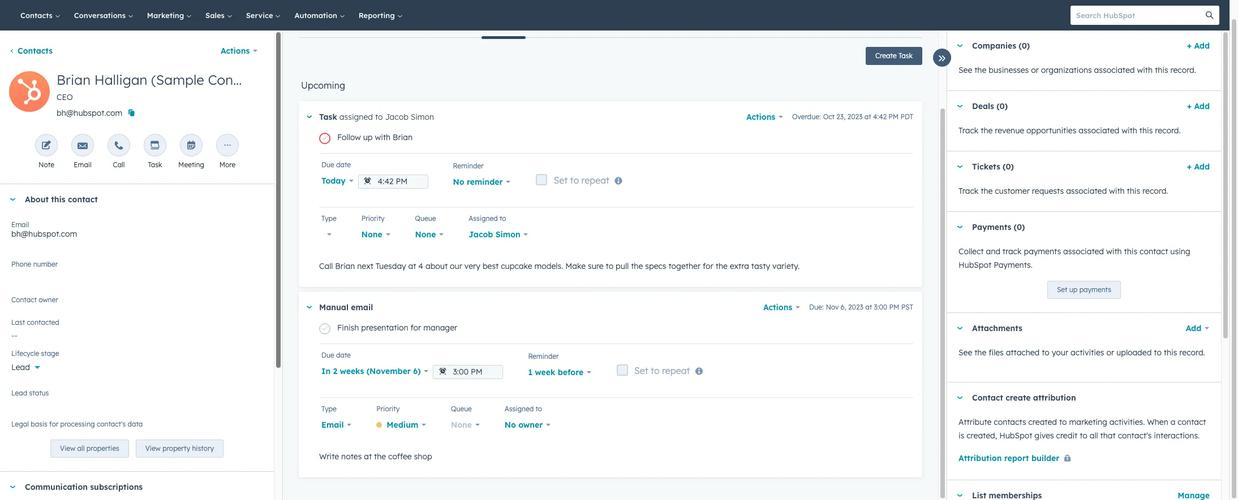 Task type: locate. For each thing, give the bounding box(es) containing it.
priority inside manual email element
[[377, 405, 400, 414]]

contact left the using
[[1140, 247, 1169, 257]]

2 horizontal spatial no
[[505, 420, 516, 431]]

2 horizontal spatial email
[[322, 420, 344, 431]]

history
[[192, 445, 214, 454]]

1 vertical spatial task
[[319, 112, 337, 122]]

type down today
[[322, 214, 337, 223]]

jacob up follow up with brian
[[385, 112, 409, 122]]

0 horizontal spatial set to repeat
[[554, 175, 610, 186]]

caret image inside about this contact dropdown button
[[9, 198, 16, 201]]

task options element inside manual email element
[[319, 344, 914, 450]]

the left "revenue"
[[981, 126, 993, 136]]

call
[[113, 161, 125, 169], [319, 261, 333, 272]]

due date for today
[[322, 161, 351, 169]]

2 lead from the top
[[11, 389, 27, 398]]

caret image up attribute
[[957, 397, 963, 400]]

1 vertical spatial repeat
[[662, 366, 690, 377]]

0 horizontal spatial jacob
[[385, 112, 409, 122]]

2 track from the top
[[959, 186, 979, 196]]

0 vertical spatial no
[[453, 177, 465, 187]]

at right notes at the bottom left of the page
[[364, 452, 372, 462]]

meeting
[[178, 161, 204, 169]]

1 vertical spatial 2023
[[849, 303, 864, 312]]

0 horizontal spatial contact's
[[97, 421, 126, 429]]

contact up attribute
[[973, 393, 1004, 404]]

contact inside contact owner no owner
[[11, 296, 37, 305]]

track for track the customer requests associated with this record.
[[959, 186, 979, 196]]

1 horizontal spatial call
[[319, 261, 333, 272]]

0 horizontal spatial contact
[[68, 195, 98, 205]]

1 type from the top
[[322, 214, 337, 223]]

all left that
[[1090, 431, 1099, 442]]

0 horizontal spatial hubspot
[[959, 260, 992, 271]]

none up next
[[362, 230, 383, 240]]

caret image left about
[[9, 198, 16, 201]]

task options element
[[319, 153, 914, 260], [319, 344, 914, 450]]

hubspot inside 'collect and track payments associated with this contact using hubspot payments.'
[[959, 260, 992, 271]]

1 vertical spatial or
[[1107, 348, 1115, 358]]

caret image up collect
[[957, 226, 963, 229]]

0 horizontal spatial brian
[[57, 71, 91, 88]]

property
[[163, 445, 190, 454]]

follow up with brian button
[[337, 131, 905, 144]]

0 horizontal spatial or
[[1032, 65, 1039, 75]]

2 horizontal spatial brian
[[393, 132, 413, 143]]

date inside manual email element
[[336, 351, 351, 360]]

about this contact button
[[0, 185, 263, 215]]

1 + from the top
[[1188, 41, 1192, 51]]

contact up the last
[[11, 296, 37, 305]]

set to repeat inside manual email element
[[635, 366, 690, 377]]

priority down hh:mm text box
[[362, 214, 385, 223]]

uploaded
[[1117, 348, 1152, 358]]

1 + add button from the top
[[1188, 39, 1210, 53]]

email
[[351, 303, 373, 313]]

actions button for finish presentation for manager
[[764, 300, 800, 316]]

1 vertical spatial task options element
[[319, 344, 914, 450]]

payments (0) button
[[948, 212, 1206, 243]]

owner
[[39, 296, 58, 305], [25, 301, 47, 311], [519, 420, 543, 431]]

see down companies
[[959, 65, 973, 75]]

due date inside manual email element
[[322, 351, 351, 360]]

make
[[566, 261, 586, 272]]

1 task options element from the top
[[319, 153, 914, 260]]

contact right a
[[1178, 418, 1207, 428]]

due date element right 6)
[[433, 365, 503, 380]]

caret image inside the contact create attribution dropdown button
[[957, 397, 963, 400]]

no inside contact owner no owner
[[11, 301, 22, 311]]

3 + add button from the top
[[1188, 160, 1210, 174]]

0 vertical spatial see
[[959, 65, 973, 75]]

at left 4:42 on the top right of the page
[[865, 113, 872, 121]]

0 vertical spatial brian
[[57, 71, 91, 88]]

1 horizontal spatial set
[[635, 366, 649, 377]]

1 horizontal spatial reminder
[[528, 352, 559, 361]]

cupcake
[[501, 261, 532, 272]]

1 vertical spatial up
[[1070, 286, 1078, 294]]

at left 3:00
[[866, 303, 872, 312]]

for left manager
[[411, 323, 421, 333]]

type up 'email' popup button
[[322, 405, 337, 414]]

6,
[[841, 303, 847, 312]]

1 vertical spatial actions button
[[747, 109, 783, 125]]

at for 4
[[408, 261, 416, 272]]

3 + from the top
[[1188, 162, 1192, 172]]

no inside popup button
[[505, 420, 516, 431]]

none button for for
[[451, 418, 480, 433]]

up inside button
[[363, 132, 373, 143]]

caret image down "upcoming"
[[307, 116, 312, 118]]

0 vertical spatial assigned to
[[469, 214, 506, 223]]

pull
[[616, 261, 629, 272]]

1 vertical spatial actions
[[747, 112, 776, 122]]

assigned
[[469, 214, 498, 223], [505, 405, 534, 414]]

for inside manual email element
[[411, 323, 421, 333]]

actions button left overdue: on the right of the page
[[747, 109, 783, 125]]

0 vertical spatial queue
[[415, 214, 436, 223]]

0 horizontal spatial queue
[[415, 214, 436, 223]]

associated right organizations
[[1095, 65, 1135, 75]]

actions button for follow up with brian
[[747, 109, 783, 125]]

reminder up no reminder
[[453, 162, 484, 170]]

none for with
[[415, 230, 436, 240]]

1 vertical spatial jacob
[[469, 230, 493, 240]]

no inside "popup button"
[[453, 177, 465, 187]]

actions button
[[213, 40, 265, 62], [747, 109, 783, 125], [764, 300, 800, 316]]

up right follow at the left top
[[363, 132, 373, 143]]

assigned inside manual email element
[[505, 405, 534, 414]]

type for in 2 weeks (november 6)
[[322, 405, 337, 414]]

attached
[[1006, 348, 1040, 358]]

none for for
[[451, 420, 472, 431]]

finish presentation for manager
[[337, 323, 458, 333]]

actions inside manual email element
[[764, 303, 793, 313]]

1 due date from the top
[[322, 161, 351, 169]]

pm for no reminder
[[889, 113, 899, 121]]

jacob simon
[[469, 230, 521, 240]]

before
[[558, 368, 584, 378]]

(0)
[[1019, 41, 1030, 51], [997, 101, 1008, 112], [1003, 162, 1014, 172], [1014, 222, 1025, 233]]

2 vertical spatial set
[[635, 366, 649, 377]]

add for see the businesses or organizations associated with this record.
[[1195, 41, 1210, 51]]

specs
[[645, 261, 667, 272]]

2 vertical spatial task
[[148, 161, 162, 169]]

1 vertical spatial see
[[959, 348, 973, 358]]

view for view all properties
[[60, 445, 75, 454]]

caret image left tickets
[[957, 166, 963, 168]]

caret image inside attachments dropdown button
[[957, 327, 963, 330]]

all left "properties"
[[77, 445, 85, 454]]

see the files attached to your activities or uploaded to this record.
[[959, 348, 1206, 358]]

simon up "cupcake"
[[496, 230, 521, 240]]

0 vertical spatial simon
[[411, 112, 434, 122]]

at
[[865, 113, 872, 121], [408, 261, 416, 272], [866, 303, 872, 312], [364, 452, 372, 462]]

assigned to up jacob simon
[[469, 214, 506, 223]]

none button for with
[[415, 227, 444, 243]]

assigned to inside manual email element
[[505, 405, 542, 414]]

bh@hubspot.com up number
[[11, 229, 77, 239]]

lead left status
[[11, 389, 27, 398]]

call image
[[114, 141, 124, 152]]

due
[[322, 161, 334, 169], [322, 351, 334, 360]]

track down the deals on the top right of page
[[959, 126, 979, 136]]

payments right track
[[1024, 247, 1062, 257]]

created,
[[967, 431, 998, 442]]

navigation
[[299, 10, 582, 39]]

assigned to
[[469, 214, 506, 223], [505, 405, 542, 414]]

1 vertical spatial due
[[322, 351, 334, 360]]

see left files
[[959, 348, 973, 358]]

date for today
[[336, 161, 351, 169]]

1 vertical spatial set
[[1057, 286, 1068, 294]]

manual
[[319, 303, 349, 313]]

0 vertical spatial up
[[363, 132, 373, 143]]

assigned to up "no owner"
[[505, 405, 542, 414]]

for right basis
[[49, 421, 58, 429]]

brian inside call brian next tuesday at 4 about our very best cupcake models. make sure to pull the specs together for the extra tasty variety. button
[[335, 261, 355, 272]]

pm for 1 week before
[[890, 303, 900, 312]]

1 horizontal spatial contact
[[1140, 247, 1169, 257]]

1 track from the top
[[959, 126, 979, 136]]

at for 3:00
[[866, 303, 872, 312]]

contact right about
[[68, 195, 98, 205]]

caret image
[[957, 44, 963, 47], [307, 116, 312, 118], [957, 166, 963, 168], [957, 226, 963, 229], [307, 306, 312, 309], [957, 327, 963, 330]]

caret image for payments (0)
[[957, 226, 963, 229]]

to inside button
[[606, 261, 614, 272]]

lead inside 'popup button'
[[11, 363, 30, 373]]

weeks
[[340, 367, 364, 377]]

1 lead from the top
[[11, 363, 30, 373]]

2 view from the left
[[145, 445, 161, 454]]

due up the in
[[322, 351, 334, 360]]

due inside manual email element
[[322, 351, 334, 360]]

2023 right 6,
[[849, 303, 864, 312]]

at inside call brian next tuesday at 4 about our very best cupcake models. make sure to pull the specs together for the extra tasty variety. button
[[408, 261, 416, 272]]

pm
[[889, 113, 899, 121], [890, 303, 900, 312]]

due for today
[[322, 161, 334, 169]]

task options element for call brian next tuesday at 4 about our very best cupcake models. make sure to pull the specs together for the extra tasty variety.
[[319, 153, 914, 260]]

2 + add button from the top
[[1188, 100, 1210, 113]]

repeat for no reminder
[[582, 175, 610, 186]]

task right create
[[899, 52, 913, 60]]

1 horizontal spatial repeat
[[662, 366, 690, 377]]

repeat inside manual email element
[[662, 366, 690, 377]]

brian inside follow up with brian button
[[393, 132, 413, 143]]

1 vertical spatial assigned
[[505, 405, 534, 414]]

associated down payments (0) dropdown button
[[1064, 247, 1104, 257]]

HH:MM text field
[[433, 366, 503, 380]]

type inside manual email element
[[322, 405, 337, 414]]

1 vertical spatial track
[[959, 186, 979, 196]]

date up 2
[[336, 351, 351, 360]]

actions for follow up with brian
[[747, 112, 776, 122]]

set inside "link"
[[1057, 286, 1068, 294]]

contact's inside attribute contacts created to marketing activities. when a contact is created, hubspot gives credit to all that contact's interactions.
[[1118, 431, 1152, 442]]

none button up next
[[362, 227, 390, 243]]

3:00
[[874, 303, 888, 312]]

0 vertical spatial repeat
[[582, 175, 610, 186]]

1 vertical spatial type
[[322, 405, 337, 414]]

priority
[[362, 214, 385, 223], [377, 405, 400, 414]]

HH:MM text field
[[358, 175, 428, 189]]

(0) up businesses
[[1019, 41, 1030, 51]]

1 vertical spatial + add
[[1188, 101, 1210, 112]]

1 vertical spatial contact
[[973, 393, 1004, 404]]

associated for requests
[[1067, 186, 1107, 196]]

due date up 2
[[322, 351, 351, 360]]

attachments button
[[948, 314, 1174, 344]]

+ for track the revenue opportunities associated with this record.
[[1188, 101, 1192, 112]]

2 vertical spatial contact
[[1178, 418, 1207, 428]]

contact inside dropdown button
[[973, 393, 1004, 404]]

2 task options element from the top
[[319, 344, 914, 450]]

0 vertical spatial no owner button
[[11, 294, 263, 313]]

2 due from the top
[[322, 351, 334, 360]]

type
[[322, 214, 337, 223], [322, 405, 337, 414]]

0 horizontal spatial email
[[11, 221, 29, 229]]

2 see from the top
[[959, 348, 973, 358]]

2 type from the top
[[322, 405, 337, 414]]

edit button
[[9, 71, 50, 116]]

0 vertical spatial + add
[[1188, 41, 1210, 51]]

owner down 1
[[519, 420, 543, 431]]

0 horizontal spatial contact
[[11, 296, 37, 305]]

attachments
[[973, 324, 1023, 334]]

0 vertical spatial +
[[1188, 41, 1192, 51]]

assigned up jacob simon
[[469, 214, 498, 223]]

payments inside set up payments "link"
[[1080, 286, 1112, 294]]

hubspot down collect
[[959, 260, 992, 271]]

+ add for see the businesses or organizations associated with this record.
[[1188, 41, 1210, 51]]

2 due date from the top
[[322, 351, 351, 360]]

no owner button for assigned to
[[505, 418, 551, 433]]

task
[[899, 52, 913, 60], [319, 112, 337, 122], [148, 161, 162, 169]]

0 vertical spatial due date element
[[358, 174, 428, 189]]

or right businesses
[[1032, 65, 1039, 75]]

contact's down 'activities.'
[[1118, 431, 1152, 442]]

0 vertical spatial jacob
[[385, 112, 409, 122]]

1 horizontal spatial queue
[[451, 405, 472, 414]]

1 horizontal spatial all
[[1090, 431, 1099, 442]]

pm inside manual email element
[[890, 303, 900, 312]]

owner for contact owner no owner
[[39, 296, 58, 305]]

in 2 weeks (november 6) button
[[322, 364, 429, 380]]

0 vertical spatial for
[[703, 261, 714, 272]]

1 vertical spatial +
[[1188, 101, 1192, 112]]

call inside button
[[319, 261, 333, 272]]

due date element down follow up with brian
[[358, 174, 428, 189]]

2023 right '23,'
[[848, 113, 863, 121]]

repeat for 1 week before
[[662, 366, 690, 377]]

last contacted
[[11, 319, 59, 327]]

priority for the
[[377, 405, 400, 414]]

1 due from the top
[[322, 161, 334, 169]]

0 horizontal spatial for
[[49, 421, 58, 429]]

actions left overdue: on the right of the page
[[747, 112, 776, 122]]

due for in 2 weeks (november 6)
[[322, 351, 334, 360]]

2 horizontal spatial for
[[703, 261, 714, 272]]

caret image inside deals (0) dropdown button
[[957, 105, 963, 108]]

queue for no owner
[[451, 405, 472, 414]]

actions button left due:
[[764, 300, 800, 316]]

0 vertical spatial payments
[[1024, 247, 1062, 257]]

track down tickets
[[959, 186, 979, 196]]

0 vertical spatial lead
[[11, 363, 30, 373]]

task down task 'image'
[[148, 161, 162, 169]]

task for task assigned to jacob simon
[[319, 112, 337, 122]]

set for 1 week before
[[635, 366, 649, 377]]

2 vertical spatial + add button
[[1188, 160, 1210, 174]]

0 vertical spatial assigned
[[469, 214, 498, 223]]

due date element inside manual email element
[[433, 365, 503, 380]]

automation
[[295, 11, 340, 20]]

queue down hh:mm text field
[[451, 405, 472, 414]]

3 + add from the top
[[1188, 162, 1210, 172]]

1 horizontal spatial jacob
[[469, 230, 493, 240]]

view for view property history
[[145, 445, 161, 454]]

caret image inside companies (0) dropdown button
[[957, 44, 963, 47]]

0 horizontal spatial task
[[148, 161, 162, 169]]

0 horizontal spatial set
[[554, 175, 568, 186]]

this inside 'collect and track payments associated with this contact using hubspot payments.'
[[1125, 247, 1138, 257]]

feed
[[290, 0, 932, 492]]

0 horizontal spatial payments
[[1024, 247, 1062, 257]]

bh@hubspot.com down ceo
[[57, 108, 122, 118]]

1 horizontal spatial none button
[[415, 227, 444, 243]]

contact's left data in the bottom of the page
[[97, 421, 126, 429]]

caret image left attachments at the bottom of the page
[[957, 327, 963, 330]]

tickets (0)
[[973, 162, 1014, 172]]

track the customer requests associated with this record.
[[959, 186, 1169, 196]]

caret image inside payments (0) dropdown button
[[957, 226, 963, 229]]

0 vertical spatial due
[[322, 161, 334, 169]]

queue inside manual email element
[[451, 405, 472, 414]]

caret image left the deals on the top right of page
[[957, 105, 963, 108]]

1 + add from the top
[[1188, 41, 1210, 51]]

1 date from the top
[[336, 161, 351, 169]]

none button down hh:mm text field
[[451, 418, 480, 433]]

see for see the businesses or organizations associated with this record.
[[959, 65, 973, 75]]

payments down 'collect and track payments associated with this contact using hubspot payments.'
[[1080, 286, 1112, 294]]

set inside manual email element
[[635, 366, 649, 377]]

with for collect and track payments associated with this contact using hubspot payments.
[[1107, 247, 1122, 257]]

2 horizontal spatial contact
[[1178, 418, 1207, 428]]

email down email image
[[74, 161, 92, 169]]

caret image inside the communication subscriptions dropdown button
[[9, 487, 16, 490]]

(0) right the deals on the top right of page
[[997, 101, 1008, 112]]

up down 'collect and track payments associated with this contact using hubspot payments.'
[[1070, 286, 1078, 294]]

2023 inside manual email element
[[849, 303, 864, 312]]

2 + add from the top
[[1188, 101, 1210, 112]]

write notes at the coffee shop button
[[319, 450, 902, 464]]

1 horizontal spatial set to repeat
[[635, 366, 690, 377]]

for
[[703, 261, 714, 272], [411, 323, 421, 333], [49, 421, 58, 429]]

none
[[362, 230, 383, 240], [415, 230, 436, 240], [451, 420, 472, 431]]

+ add button for see the businesses or organizations associated with this record.
[[1188, 39, 1210, 53]]

bh@hubspot.com
[[57, 108, 122, 118], [11, 229, 77, 239]]

priority up medium popup button at the left
[[377, 405, 400, 414]]

none button
[[362, 227, 390, 243], [415, 227, 444, 243], [451, 418, 480, 433]]

due date element for manager
[[433, 365, 503, 380]]

up inside "link"
[[1070, 286, 1078, 294]]

no
[[453, 177, 465, 187], [11, 301, 22, 311], [505, 420, 516, 431]]

with
[[1138, 65, 1153, 75], [1122, 126, 1138, 136], [375, 132, 391, 143], [1110, 186, 1125, 196], [1107, 247, 1122, 257]]

associated down deals (0) dropdown button
[[1079, 126, 1120, 136]]

0 horizontal spatial none button
[[362, 227, 390, 243]]

1 horizontal spatial contact's
[[1118, 431, 1152, 442]]

assigned for jacob
[[469, 214, 498, 223]]

actions left due:
[[764, 303, 793, 313]]

email down about
[[11, 221, 29, 229]]

due date up today popup button
[[322, 161, 351, 169]]

task left the assigned
[[319, 112, 337, 122]]

created
[[1029, 418, 1057, 428]]

to
[[375, 112, 383, 122], [570, 175, 579, 186], [500, 214, 506, 223], [606, 261, 614, 272], [1042, 348, 1050, 358], [1154, 348, 1162, 358], [651, 366, 660, 377], [536, 405, 542, 414], [1060, 418, 1067, 428], [1080, 431, 1088, 442]]

2 vertical spatial for
[[49, 421, 58, 429]]

builder
[[1032, 454, 1060, 464]]

lead for lead
[[11, 363, 30, 373]]

+ for track the customer requests associated with this record.
[[1188, 162, 1192, 172]]

0 vertical spatial set to repeat
[[554, 175, 610, 186]]

1 horizontal spatial contact
[[973, 393, 1004, 404]]

priority for tuesday
[[362, 214, 385, 223]]

very
[[465, 261, 481, 272]]

none down hh:mm text field
[[451, 420, 472, 431]]

caret image left manual
[[307, 306, 312, 309]]

in 2 weeks (november 6)
[[322, 367, 421, 377]]

0 horizontal spatial assigned
[[469, 214, 498, 223]]

due date element for brian
[[358, 174, 428, 189]]

1 vertical spatial hubspot
[[1000, 431, 1033, 442]]

1 horizontal spatial no
[[453, 177, 465, 187]]

actions for finish presentation for manager
[[764, 303, 793, 313]]

1 vertical spatial assigned to
[[505, 405, 542, 414]]

caret image left communication
[[9, 487, 16, 490]]

repeat
[[582, 175, 610, 186], [662, 366, 690, 377]]

our
[[450, 261, 462, 272]]

1 see from the top
[[959, 65, 973, 75]]

brian down the task assigned to jacob simon on the top left
[[393, 132, 413, 143]]

simon inside popup button
[[496, 230, 521, 240]]

companies
[[973, 41, 1017, 51]]

1 vertical spatial priority
[[377, 405, 400, 414]]

attribution report builder button
[[959, 452, 1076, 467]]

or right activities
[[1107, 348, 1115, 358]]

is
[[959, 431, 965, 442]]

pm left pdt
[[889, 113, 899, 121]]

1 vertical spatial reminder
[[528, 352, 559, 361]]

report
[[1005, 454, 1030, 464]]

(0) for companies (0)
[[1019, 41, 1030, 51]]

0 horizontal spatial no owner button
[[11, 294, 263, 313]]

1 horizontal spatial payments
[[1080, 286, 1112, 294]]

track
[[1003, 247, 1022, 257]]

caret image inside tickets (0) dropdown button
[[957, 166, 963, 168]]

lead down the lifecycle
[[11, 363, 30, 373]]

2 horizontal spatial set
[[1057, 286, 1068, 294]]

credit
[[1057, 431, 1078, 442]]

due up today
[[322, 161, 334, 169]]

pm left pst
[[890, 303, 900, 312]]

+ add
[[1188, 41, 1210, 51], [1188, 101, 1210, 112], [1188, 162, 1210, 172]]

2 + from the top
[[1188, 101, 1192, 112]]

0 vertical spatial due date
[[322, 161, 351, 169]]

associated inside 'collect and track payments associated with this contact using hubspot payments.'
[[1064, 247, 1104, 257]]

jacob up "very"
[[469, 230, 493, 240]]

attribute contacts created to marketing activities. when a contact is created, hubspot gives credit to all that contact's interactions.
[[959, 418, 1207, 442]]

2 date from the top
[[336, 351, 351, 360]]

0 horizontal spatial call
[[113, 161, 125, 169]]

note image
[[41, 141, 52, 152]]

view down legal basis for processing contact's data
[[60, 445, 75, 454]]

simon up follow up with brian
[[411, 112, 434, 122]]

view left property
[[145, 445, 161, 454]]

reminder inside manual email element
[[528, 352, 559, 361]]

no owner button down 1
[[505, 418, 551, 433]]

status
[[29, 389, 49, 398]]

none inside manual email element
[[451, 420, 472, 431]]

add for track the customer requests associated with this record.
[[1195, 162, 1210, 172]]

owner up contacted
[[39, 296, 58, 305]]

(0) up track
[[1014, 222, 1025, 233]]

none button up about
[[415, 227, 444, 243]]

associated
[[1095, 65, 1135, 75], [1079, 126, 1120, 136], [1067, 186, 1107, 196], [1064, 247, 1104, 257]]

view
[[60, 445, 75, 454], [145, 445, 161, 454]]

0 vertical spatial all
[[1090, 431, 1099, 442]]

1 view from the left
[[60, 445, 75, 454]]

owner for no owner
[[519, 420, 543, 431]]

caret image
[[957, 105, 963, 108], [9, 198, 16, 201], [957, 397, 963, 400], [9, 487, 16, 490], [957, 495, 963, 498]]

1 vertical spatial + add button
[[1188, 100, 1210, 113]]

associated for payments
[[1064, 247, 1104, 257]]

the left files
[[975, 348, 987, 358]]

up for follow
[[363, 132, 373, 143]]

with inside 'collect and track payments associated with this contact using hubspot payments.'
[[1107, 247, 1122, 257]]

due date element
[[358, 174, 428, 189], [433, 365, 503, 380]]

0 vertical spatial type
[[322, 214, 337, 223]]

1 vertical spatial payments
[[1080, 286, 1112, 294]]

caret image left companies
[[957, 44, 963, 47]]

email image
[[78, 141, 88, 152]]

assigned to for jacob
[[469, 214, 506, 223]]

0 vertical spatial task options element
[[319, 153, 914, 260]]

finish
[[337, 323, 359, 333]]

assigned up "no owner"
[[505, 405, 534, 414]]

sure
[[588, 261, 604, 272]]

owner inside popup button
[[519, 420, 543, 431]]

no for no owner
[[505, 420, 516, 431]]

contacts link
[[14, 0, 67, 31], [9, 46, 53, 56]]

set to repeat
[[554, 175, 610, 186], [635, 366, 690, 377]]

lifecycle stage
[[11, 350, 59, 358]]

0 vertical spatial pm
[[889, 113, 899, 121]]

actions button up contact)
[[213, 40, 265, 62]]

brian up ceo
[[57, 71, 91, 88]]

none up 4
[[415, 230, 436, 240]]

1 horizontal spatial view
[[145, 445, 161, 454]]

(0) right tickets
[[1003, 162, 1014, 172]]



Task type: vqa. For each thing, say whether or not it's contained in the screenshot.


Task type: describe. For each thing, give the bounding box(es) containing it.
sales link
[[199, 0, 239, 31]]

4:42
[[873, 113, 887, 121]]

processing
[[60, 421, 95, 429]]

feed containing upcoming
[[290, 0, 932, 492]]

when
[[1148, 418, 1169, 428]]

phone number
[[11, 260, 58, 269]]

1 vertical spatial contacts link
[[9, 46, 53, 56]]

the right pull
[[631, 261, 643, 272]]

no reminder
[[453, 177, 503, 187]]

task inside button
[[899, 52, 913, 60]]

0 horizontal spatial simon
[[411, 112, 434, 122]]

type for today
[[322, 214, 337, 223]]

marketing link
[[140, 0, 199, 31]]

medium button
[[377, 418, 426, 433]]

contact inside 'collect and track payments associated with this contact using hubspot payments.'
[[1140, 247, 1169, 257]]

brian halligan (sample contact) ceo
[[57, 71, 264, 102]]

coffee
[[388, 452, 412, 462]]

lead status
[[11, 389, 49, 398]]

lead for lead status
[[11, 389, 27, 398]]

caret image for attachments
[[957, 327, 963, 330]]

add inside popup button
[[1186, 324, 1202, 334]]

interactions.
[[1154, 431, 1200, 442]]

activities.
[[1110, 418, 1145, 428]]

view property history
[[145, 445, 214, 454]]

contact create attribution button
[[948, 383, 1210, 414]]

attribution
[[959, 454, 1002, 464]]

automation link
[[288, 0, 352, 31]]

more image
[[222, 141, 233, 152]]

attribute
[[959, 418, 992, 428]]

1 horizontal spatial email
[[74, 161, 92, 169]]

associated for opportunities
[[1079, 126, 1120, 136]]

manager
[[424, 323, 458, 333]]

search image
[[1206, 11, 1214, 19]]

2023 for 1 week before
[[849, 303, 864, 312]]

write notes at the coffee shop
[[319, 452, 432, 462]]

no owner button for contact owner
[[11, 294, 263, 313]]

for for legal basis for processing contact's data
[[49, 421, 58, 429]]

+ add button for track the revenue opportunities associated with this record.
[[1188, 100, 1210, 113]]

+ add for track the customer requests associated with this record.
[[1188, 162, 1210, 172]]

service link
[[239, 0, 288, 31]]

ceo
[[57, 92, 73, 102]]

queue for jacob simon
[[415, 214, 436, 223]]

+ add button for track the customer requests associated with this record.
[[1188, 160, 1210, 174]]

set for no reminder
[[554, 175, 568, 186]]

(0) for tickets (0)
[[1003, 162, 1014, 172]]

write
[[319, 452, 339, 462]]

no for no reminder
[[453, 177, 465, 187]]

requests
[[1032, 186, 1064, 196]]

reminder for reminder
[[453, 162, 484, 170]]

caret image for contact create attribution
[[957, 397, 963, 400]]

with inside button
[[375, 132, 391, 143]]

call brian next tuesday at 4 about our very best cupcake models. make sure to pull the specs together for the extra tasty variety.
[[319, 261, 800, 272]]

all inside attribute contacts created to marketing activities. when a contact is created, hubspot gives credit to all that contact's interactions.
[[1090, 431, 1099, 442]]

this inside dropdown button
[[51, 195, 65, 205]]

week
[[535, 368, 556, 378]]

at for 4:42
[[865, 113, 872, 121]]

0 vertical spatial bh@hubspot.com
[[57, 108, 122, 118]]

due date for in 2 weeks (november 6)
[[322, 351, 351, 360]]

Phone number text field
[[11, 259, 263, 281]]

jacob inside popup button
[[469, 230, 493, 240]]

call brian next tuesday at 4 about our very best cupcake models. make sure to pull the specs together for the extra tasty variety. button
[[319, 260, 902, 273]]

reminder for week
[[528, 352, 559, 361]]

meeting image
[[186, 141, 196, 152]]

hubspot inside attribute contacts created to marketing activities. when a contact is created, hubspot gives credit to all that contact's interactions.
[[1000, 431, 1033, 442]]

task for task
[[148, 161, 162, 169]]

call for call brian next tuesday at 4 about our very best cupcake models. make sure to pull the specs together for the extra tasty variety.
[[319, 261, 333, 272]]

collect
[[959, 247, 984, 257]]

caret image for tickets (0)
[[957, 166, 963, 168]]

assigned to for no
[[505, 405, 542, 414]]

0 vertical spatial actions
[[221, 46, 250, 56]]

set to repeat for no reminder
[[554, 175, 610, 186]]

0 vertical spatial actions button
[[213, 40, 265, 62]]

task options element for write notes at the coffee shop
[[319, 344, 914, 450]]

0 vertical spatial contacts
[[20, 11, 55, 20]]

add for track the revenue opportunities associated with this record.
[[1195, 101, 1210, 112]]

organizations
[[1042, 65, 1092, 75]]

date for in 2 weeks (november 6)
[[336, 351, 351, 360]]

caret image down attribution
[[957, 495, 963, 498]]

deals
[[973, 101, 995, 112]]

number
[[33, 260, 58, 269]]

Search HubSpot search field
[[1071, 6, 1210, 25]]

payments (0)
[[973, 222, 1025, 233]]

navigation inside feed
[[299, 10, 582, 39]]

1 week before button
[[528, 365, 592, 381]]

files
[[989, 348, 1004, 358]]

caret image for communication subscriptions
[[9, 487, 16, 490]]

email inside email bh@hubspot.com
[[11, 221, 29, 229]]

1 vertical spatial bh@hubspot.com
[[11, 229, 77, 239]]

about
[[25, 195, 49, 205]]

customer
[[995, 186, 1030, 196]]

brian inside "brian halligan (sample contact) ceo"
[[57, 71, 91, 88]]

search button
[[1201, 6, 1220, 25]]

2023 for no reminder
[[848, 113, 863, 121]]

+ add for track the revenue opportunities associated with this record.
[[1188, 101, 1210, 112]]

companies (0) button
[[948, 31, 1183, 61]]

at inside write notes at the coffee shop button
[[364, 452, 372, 462]]

the left extra
[[716, 261, 728, 272]]

0 vertical spatial contacts link
[[14, 0, 67, 31]]

caret image for companies (0)
[[957, 44, 963, 47]]

contact for contact owner no owner
[[11, 296, 37, 305]]

caret image for deals (0)
[[957, 105, 963, 108]]

using
[[1171, 247, 1191, 257]]

payments
[[973, 222, 1012, 233]]

communication subscriptions button
[[0, 473, 258, 501]]

conversations link
[[67, 0, 140, 31]]

with for track the revenue opportunities associated with this record.
[[1122, 126, 1138, 136]]

best
[[483, 261, 499, 272]]

email inside popup button
[[322, 420, 344, 431]]

legal basis for processing contact's data
[[11, 421, 143, 429]]

1 horizontal spatial or
[[1107, 348, 1115, 358]]

owner up last contacted
[[25, 301, 47, 311]]

the inside manual email element
[[374, 452, 386, 462]]

set to repeat for 1 week before
[[635, 366, 690, 377]]

email button
[[322, 418, 352, 433]]

contact inside attribute contacts created to marketing activities. when a contact is created, hubspot gives credit to all that contact's interactions.
[[1178, 418, 1207, 428]]

up for set
[[1070, 286, 1078, 294]]

today button
[[322, 173, 354, 189]]

0 vertical spatial contact's
[[97, 421, 126, 429]]

+ for see the businesses or organizations associated with this record.
[[1188, 41, 1192, 51]]

marketing
[[147, 11, 186, 20]]

phone
[[11, 260, 31, 269]]

manual email
[[319, 303, 373, 313]]

halligan
[[94, 71, 147, 88]]

extra
[[730, 261, 749, 272]]

lead button
[[11, 357, 263, 375]]

(0) for deals (0)
[[997, 101, 1008, 112]]

Last contacted text field
[[11, 326, 263, 344]]

caret image for about this contact
[[9, 198, 16, 201]]

0 vertical spatial or
[[1032, 65, 1039, 75]]

call for call
[[113, 161, 125, 169]]

and
[[986, 247, 1001, 257]]

task image
[[150, 141, 160, 152]]

deals (0)
[[973, 101, 1008, 112]]

email bh@hubspot.com
[[11, 221, 77, 239]]

see for see the files attached to your activities or uploaded to this record.
[[959, 348, 973, 358]]

models.
[[535, 261, 563, 272]]

due: nov 6, 2023 at 3:00 pm pst
[[810, 303, 914, 312]]

payments.
[[994, 260, 1033, 271]]

medium
[[387, 420, 418, 431]]

caret image inside manual email element
[[307, 306, 312, 309]]

shop
[[414, 452, 432, 462]]

contact inside dropdown button
[[68, 195, 98, 205]]

manual email element
[[299, 292, 923, 478]]

add button
[[1179, 318, 1210, 340]]

basis
[[31, 421, 47, 429]]

with for track the customer requests associated with this record.
[[1110, 186, 1125, 196]]

view all properties link
[[50, 441, 129, 459]]

follow up with brian
[[337, 132, 413, 143]]

for for finish presentation for manager
[[411, 323, 421, 333]]

the down tickets
[[981, 186, 993, 196]]

the down companies
[[975, 65, 987, 75]]

activities
[[1071, 348, 1105, 358]]

overdue: oct 23, 2023 at 4:42 pm pdt
[[793, 113, 914, 121]]

jacob simon button
[[469, 227, 528, 243]]

0 horizontal spatial none
[[362, 230, 383, 240]]

subscriptions
[[90, 483, 143, 493]]

1 vertical spatial contacts
[[18, 46, 53, 56]]

see the businesses or organizations associated with this record.
[[959, 65, 1197, 75]]

revenue
[[995, 126, 1025, 136]]

assigned for no
[[505, 405, 534, 414]]

contact create attribution
[[973, 393, 1077, 404]]

payments inside 'collect and track payments associated with this contact using hubspot payments.'
[[1024, 247, 1062, 257]]

(0) for payments (0)
[[1014, 222, 1025, 233]]

pst
[[902, 303, 914, 312]]

reporting
[[359, 11, 397, 20]]

lifecycle
[[11, 350, 39, 358]]

tuesday
[[376, 261, 406, 272]]

note
[[39, 161, 54, 169]]

opportunities
[[1027, 126, 1077, 136]]

1 week before
[[528, 368, 584, 378]]

0 horizontal spatial all
[[77, 445, 85, 454]]

contact for contact create attribution
[[973, 393, 1004, 404]]

more
[[219, 161, 236, 169]]

contacted
[[27, 319, 59, 327]]

track for track the revenue opportunities associated with this record.
[[959, 126, 979, 136]]

23,
[[837, 113, 846, 121]]



